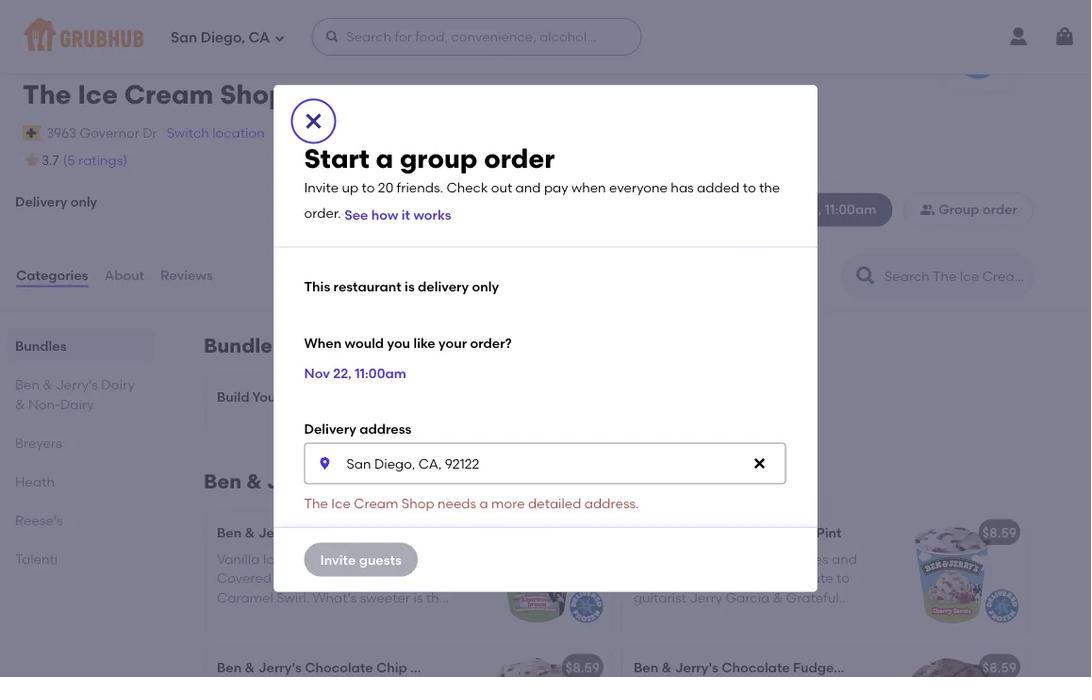 Task type: describe. For each thing, give the bounding box(es) containing it.
euphoric
[[731, 570, 788, 586]]

see
[[344, 206, 368, 222]]

address
[[359, 421, 411, 437]]

1 vertical spatial ben & jerry's dairy & non-dairy
[[204, 469, 521, 493]]

1 vertical spatial nov 22, 11:00am
[[304, 365, 406, 381]]

guitarist
[[634, 589, 686, 605]]

people icon image
[[920, 202, 935, 217]]

start a group order invite up to 20 friends. check out and pay when everyone has added to the order.
[[304, 142, 780, 221]]

svg image inside main navigation navigation
[[1053, 25, 1076, 48]]

0 vertical spatial nov 22, 11:00am
[[774, 201, 876, 217]]

ben & jerry's dairy & non-dairy tab
[[15, 375, 147, 414]]

the for the ice cream shop
[[23, 79, 71, 110]]

out
[[491, 180, 512, 196]]

cherry inside cherry ice cream with cherries and fudge flakes. a euphoric tribute to guitarist jerry garcia & grateful dead fans everywhere. 16 oz.
[[634, 551, 677, 567]]

order.
[[304, 205, 341, 221]]

a
[[718, 570, 728, 586]]

chocolate for fudge
[[722, 659, 790, 675]]

your
[[439, 335, 467, 351]]

1 vertical spatial nov 22, 11:00am button
[[304, 356, 406, 390]]

breyers
[[15, 435, 62, 451]]

governor
[[80, 125, 139, 141]]

oz.
[[798, 608, 816, 625]]

1 horizontal spatial cherry
[[721, 524, 765, 540]]

3963 governor dr button
[[45, 122, 158, 143]]

this
[[304, 279, 330, 295]]

0 vertical spatial 22,
[[803, 201, 822, 217]]

cherries
[[777, 551, 829, 567]]

everyone
[[609, 180, 668, 196]]

$8.59 for ben & jerry's chocolate chip cookie dough pint image
[[566, 659, 600, 675]]

(5
[[63, 152, 75, 168]]

20
[[378, 180, 393, 196]]

dough
[[460, 659, 502, 675]]

shop for the ice cream shop
[[220, 79, 286, 110]]

ca
[[248, 29, 270, 46]]

star icon image
[[23, 151, 41, 170]]

reese's tab
[[15, 510, 147, 530]]

americone
[[305, 524, 376, 540]]

it
[[402, 206, 410, 222]]

dairy down delivery address in the left bottom of the page
[[339, 469, 393, 493]]

like
[[413, 335, 435, 351]]

everywhere.
[[702, 608, 779, 625]]

fudge
[[634, 570, 671, 586]]

1 vertical spatial 11:00am
[[355, 365, 406, 381]]

address.
[[584, 495, 639, 511]]

invite inside "start a group order invite up to 20 friends. check out and pay when everyone has added to the order."
[[304, 180, 339, 196]]

friends.
[[397, 180, 443, 196]]

Search Address search field
[[304, 443, 786, 484]]

tribute
[[791, 570, 833, 586]]

when
[[304, 335, 342, 351]]

has
[[671, 180, 694, 196]]

0 vertical spatial nov 22, 11:00am button
[[739, 193, 892, 227]]

pint up cherries
[[816, 524, 842, 540]]

invite inside button
[[320, 552, 356, 568]]

$8.59 for ben & jerry's americone dream pint at the bottom
[[566, 524, 600, 540]]

ice
[[680, 551, 699, 567]]

1 horizontal spatial only
[[472, 279, 499, 295]]

cream for the ice cream shop
[[124, 79, 214, 110]]

bundles tab
[[15, 336, 147, 356]]

the
[[759, 180, 780, 196]]

0 vertical spatial only
[[70, 194, 97, 210]]

reviews
[[160, 267, 213, 284]]

needs
[[438, 495, 476, 511]]

group order button
[[904, 193, 1034, 227]]

garcia inside cherry ice cream with cherries and fudge flakes. a euphoric tribute to guitarist jerry garcia & grateful dead fans everywhere. 16 oz.
[[726, 589, 770, 605]]

pay
[[544, 180, 568, 196]]

start
[[304, 142, 370, 174]]

works
[[413, 206, 451, 222]]

cherry ice cream with cherries and fudge flakes. a euphoric tribute to guitarist jerry garcia & grateful dead fans everywhere. 16 oz.
[[634, 551, 857, 625]]

a inside "start a group order invite up to 20 friends. check out and pay when everyone has added to the order."
[[376, 142, 393, 174]]

1 horizontal spatial 11:00am
[[825, 201, 876, 217]]

talenti tab
[[15, 549, 147, 569]]

location
[[212, 125, 265, 141]]

would
[[345, 335, 384, 351]]

the ice cream shop logo image
[[945, 25, 1011, 91]]

0 vertical spatial garcia
[[768, 524, 813, 540]]

dairy up breyers tab
[[60, 396, 94, 412]]

san
[[171, 29, 197, 46]]

group order
[[939, 201, 1018, 217]]

build your own bundle button
[[206, 376, 611, 432]]

guests
[[359, 552, 402, 568]]

16
[[783, 608, 795, 625]]

delivery for delivery only
[[15, 194, 67, 210]]

3963
[[46, 125, 77, 141]]

pint right dough on the left of page
[[506, 659, 531, 675]]

is
[[405, 279, 415, 295]]

cream
[[702, 551, 744, 567]]

jerry's
[[675, 524, 718, 540]]

(5 ratings)
[[63, 152, 127, 168]]

switch
[[167, 125, 209, 141]]

ratings)
[[78, 152, 127, 168]]

about button
[[103, 242, 145, 310]]

added
[[697, 180, 740, 196]]

1 vertical spatial non-
[[418, 469, 467, 493]]

ben & jerry's chocolate chip cookie dough pint image
[[470, 646, 611, 677]]

brownie
[[837, 659, 889, 675]]

with
[[748, 551, 774, 567]]

see how it works button
[[344, 198, 451, 231]]

ben & jerry's chocolate fudge brownie pint image
[[886, 646, 1028, 677]]

chip
[[376, 659, 407, 675]]

pint right brownie
[[893, 659, 918, 675]]

ben inside ben & jerry's dairy & non-dairy
[[15, 377, 40, 393]]

flakes.
[[675, 570, 715, 586]]

& inside cherry ice cream with cherries and fudge flakes. a euphoric tribute to guitarist jerry garcia & grateful dead fans everywhere. 16 oz.
[[773, 589, 783, 605]]



Task type: locate. For each thing, give the bounding box(es) containing it.
0 horizontal spatial chocolate
[[305, 659, 373, 675]]

bundles
[[204, 333, 283, 357], [15, 338, 66, 354]]

delivery down bundle
[[304, 421, 356, 437]]

restaurant
[[333, 279, 401, 295]]

1 horizontal spatial svg image
[[1053, 25, 1076, 48]]

1 horizontal spatial a
[[480, 495, 488, 511]]

up
[[342, 180, 359, 196]]

delivery only
[[15, 194, 97, 210]]

0 horizontal spatial nov 22, 11:00am button
[[304, 356, 406, 390]]

to left the the
[[743, 180, 756, 196]]

2 horizontal spatial to
[[837, 570, 850, 586]]

non-
[[28, 396, 60, 412], [418, 469, 467, 493]]

ben & jerry's chocolate fudge brownie pint
[[634, 659, 918, 675]]

the ice cream shop
[[23, 79, 286, 110]]

order right group in the top of the page
[[983, 201, 1018, 217]]

0 horizontal spatial to
[[362, 180, 375, 196]]

0 vertical spatial ben & jerry's dairy & non-dairy
[[15, 377, 135, 412]]

nov 22, 11:00am down the the
[[774, 201, 876, 217]]

a up 20
[[376, 142, 393, 174]]

0 horizontal spatial the
[[23, 79, 71, 110]]

1 vertical spatial invite
[[320, 552, 356, 568]]

0 vertical spatial a
[[376, 142, 393, 174]]

0 horizontal spatial 22,
[[333, 365, 352, 381]]

delivery
[[15, 194, 67, 210], [304, 421, 356, 437]]

$8.59
[[566, 524, 600, 540], [982, 524, 1017, 540], [566, 659, 600, 675], [982, 659, 1017, 675]]

0 vertical spatial svg image
[[1053, 25, 1076, 48]]

and inside "start a group order invite up to 20 friends. check out and pay when everyone has added to the order."
[[515, 180, 541, 196]]

your
[[252, 388, 281, 404]]

dairy down bundles tab
[[101, 377, 135, 393]]

this restaurant is delivery only
[[304, 279, 499, 295]]

0 horizontal spatial svg image
[[302, 110, 325, 132]]

0 horizontal spatial bundles
[[15, 338, 66, 354]]

garcia up cherries
[[768, 524, 813, 540]]

1 vertical spatial 22,
[[333, 365, 352, 381]]

1 horizontal spatial chocolate
[[722, 659, 790, 675]]

breyers tab
[[15, 433, 147, 453]]

1 vertical spatial nov
[[304, 365, 330, 381]]

shop
[[220, 79, 286, 110], [402, 495, 434, 511]]

bundles up 'ben & jerry's dairy & non-dairy' tab
[[15, 338, 66, 354]]

22,
[[803, 201, 822, 217], [333, 365, 352, 381]]

garcia up everywhere.
[[726, 589, 770, 605]]

delivery for delivery address
[[304, 421, 356, 437]]

heath tab
[[15, 472, 147, 492]]

ice up the americone
[[331, 495, 351, 511]]

when would you like your order?
[[304, 335, 512, 351]]

you
[[387, 335, 410, 351]]

cherry up fudge
[[634, 551, 677, 567]]

categories button
[[15, 242, 89, 310]]

only right the delivery
[[472, 279, 499, 295]]

0 vertical spatial delivery
[[15, 194, 67, 210]]

nov 22, 11:00am button up search icon
[[739, 193, 892, 227]]

ben
[[15, 377, 40, 393], [204, 469, 242, 493], [217, 524, 242, 540], [634, 524, 658, 540], [217, 659, 242, 675], [634, 659, 658, 675]]

cherry up with
[[721, 524, 765, 540]]

0 vertical spatial nov
[[774, 201, 800, 217]]

1 horizontal spatial to
[[743, 180, 756, 196]]

invite guests button
[[304, 543, 418, 577]]

1 vertical spatial ice
[[331, 495, 351, 511]]

build
[[217, 388, 249, 404]]

1 vertical spatial svg image
[[302, 110, 325, 132]]

subscription pass image
[[23, 125, 42, 140]]

&
[[43, 377, 53, 393], [15, 396, 25, 412], [246, 469, 262, 493], [398, 469, 413, 493], [245, 524, 255, 540], [662, 524, 672, 540], [773, 589, 783, 605], [245, 659, 255, 675], [662, 659, 672, 675]]

cherry
[[721, 524, 765, 540], [634, 551, 677, 567]]

0 vertical spatial 11:00am
[[825, 201, 876, 217]]

svg image
[[325, 29, 340, 44], [274, 33, 285, 44], [317, 456, 332, 471], [752, 456, 767, 471]]

$8.59 for ben & jerry's cherry garcia pint image
[[982, 524, 1017, 540]]

only
[[70, 194, 97, 210], [472, 279, 499, 295]]

1 horizontal spatial nov 22, 11:00am button
[[739, 193, 892, 227]]

shop up the "dream"
[[402, 495, 434, 511]]

grateful
[[786, 589, 839, 605]]

0 horizontal spatial 11:00am
[[355, 365, 406, 381]]

when
[[571, 180, 606, 196]]

own
[[284, 388, 314, 404]]

non- inside tab
[[28, 396, 60, 412]]

a left more
[[480, 495, 488, 511]]

1 horizontal spatial nov
[[774, 201, 800, 217]]

cream up the "dream"
[[354, 495, 398, 511]]

order up out
[[484, 142, 555, 174]]

3963 governor dr
[[46, 125, 157, 141]]

and right out
[[515, 180, 541, 196]]

delivery
[[418, 279, 469, 295]]

ben & jerry's americone dream pint image
[[470, 512, 611, 634]]

jerry's inside ben & jerry's dairy & non-dairy
[[56, 377, 98, 393]]

11:00am down would
[[355, 365, 406, 381]]

0 vertical spatial ice
[[77, 79, 118, 110]]

build your own bundle
[[217, 388, 362, 404]]

order inside "start a group order invite up to 20 friends. check out and pay when everyone has added to the order."
[[484, 142, 555, 174]]

non- up needs
[[418, 469, 467, 493]]

0 vertical spatial and
[[515, 180, 541, 196]]

talenti
[[15, 551, 58, 567]]

bundles up build
[[204, 333, 283, 357]]

order inside button
[[983, 201, 1018, 217]]

pint down needs
[[426, 524, 452, 540]]

0 horizontal spatial shop
[[220, 79, 286, 110]]

to left 20
[[362, 180, 375, 196]]

the up 3963
[[23, 79, 71, 110]]

ice
[[77, 79, 118, 110], [331, 495, 351, 511]]

group
[[400, 142, 478, 174]]

svg image up the "start"
[[302, 110, 325, 132]]

1 horizontal spatial and
[[832, 551, 857, 567]]

nov 22, 11:00am button
[[739, 193, 892, 227], [304, 356, 406, 390]]

only down (5 ratings)
[[70, 194, 97, 210]]

shop up location
[[220, 79, 286, 110]]

chocolate for chip
[[305, 659, 373, 675]]

to inside cherry ice cream with cherries and fudge flakes. a euphoric tribute to guitarist jerry garcia & grateful dead fans everywhere. 16 oz.
[[837, 570, 850, 586]]

fudge
[[793, 659, 834, 675]]

to right tribute
[[837, 570, 850, 586]]

0 horizontal spatial and
[[515, 180, 541, 196]]

dairy up more
[[467, 469, 521, 493]]

switch location button
[[166, 122, 266, 143]]

0 horizontal spatial non-
[[28, 396, 60, 412]]

invite
[[304, 180, 339, 196], [320, 552, 356, 568]]

1 chocolate from the left
[[305, 659, 373, 675]]

1 vertical spatial shop
[[402, 495, 434, 511]]

0 horizontal spatial order
[[484, 142, 555, 174]]

dream
[[379, 524, 423, 540]]

group
[[939, 201, 979, 217]]

ice for the ice cream shop
[[77, 79, 118, 110]]

0 horizontal spatial a
[[376, 142, 393, 174]]

order
[[484, 142, 555, 174], [983, 201, 1018, 217]]

bundle
[[317, 388, 362, 404]]

invite down the americone
[[320, 552, 356, 568]]

1 vertical spatial a
[[480, 495, 488, 511]]

0 horizontal spatial ben & jerry's dairy & non-dairy
[[15, 377, 135, 412]]

1 horizontal spatial nov 22, 11:00am
[[774, 201, 876, 217]]

cream for the ice cream shop needs a more detailed address.
[[354, 495, 398, 511]]

1 vertical spatial cream
[[354, 495, 398, 511]]

1 horizontal spatial delivery
[[304, 421, 356, 437]]

svg image right the ice cream shop logo
[[1053, 25, 1076, 48]]

reviews button
[[159, 242, 214, 310]]

0 horizontal spatial delivery
[[15, 194, 67, 210]]

1 horizontal spatial 22,
[[803, 201, 822, 217]]

delivery down star icon
[[15, 194, 67, 210]]

categories
[[16, 267, 88, 284]]

1 horizontal spatial the
[[304, 495, 328, 511]]

ben & jerry's dairy & non-dairy down bundles tab
[[15, 377, 135, 412]]

how
[[371, 206, 398, 222]]

0 horizontal spatial nov 22, 11:00am
[[304, 365, 406, 381]]

jerry
[[690, 589, 722, 605]]

0 horizontal spatial ice
[[77, 79, 118, 110]]

svg image
[[1053, 25, 1076, 48], [302, 110, 325, 132]]

0 horizontal spatial only
[[70, 194, 97, 210]]

delivery address
[[304, 421, 411, 437]]

see how it works
[[344, 206, 451, 222]]

1 vertical spatial the
[[304, 495, 328, 511]]

0 vertical spatial invite
[[304, 180, 339, 196]]

ben & jerry's cherry garcia pint
[[634, 524, 842, 540]]

dairy
[[101, 377, 135, 393], [60, 396, 94, 412], [339, 469, 393, 493], [467, 469, 521, 493]]

ben & jerry's dairy & non-dairy
[[15, 377, 135, 412], [204, 469, 521, 493]]

0 horizontal spatial cream
[[124, 79, 214, 110]]

1 horizontal spatial ice
[[331, 495, 351, 511]]

0 horizontal spatial cherry
[[634, 551, 677, 567]]

chocolate left chip on the bottom
[[305, 659, 373, 675]]

ben & jerry's chocolate chip cookie dough pint
[[217, 659, 531, 675]]

switch location
[[167, 125, 265, 141]]

ice for the ice cream shop needs a more detailed address.
[[331, 495, 351, 511]]

invite up order. at left top
[[304, 180, 339, 196]]

nov down the the
[[774, 201, 800, 217]]

ben & jerry's dairy & non-dairy inside tab
[[15, 377, 135, 412]]

diego,
[[201, 29, 245, 46]]

3.7
[[41, 152, 59, 168]]

1 horizontal spatial non-
[[418, 469, 467, 493]]

cream
[[124, 79, 214, 110], [354, 495, 398, 511]]

san diego, ca
[[171, 29, 270, 46]]

ben & jerry's cherry garcia pint image
[[886, 512, 1028, 634]]

1 horizontal spatial shop
[[402, 495, 434, 511]]

to
[[362, 180, 375, 196], [743, 180, 756, 196], [837, 570, 850, 586]]

nov 22, 11:00am up bundle
[[304, 365, 406, 381]]

the for the ice cream shop needs a more detailed address.
[[304, 495, 328, 511]]

0 vertical spatial order
[[484, 142, 555, 174]]

1 horizontal spatial ben & jerry's dairy & non-dairy
[[204, 469, 521, 493]]

$8.59 for ben & jerry's chocolate fudge brownie pint image
[[982, 659, 1017, 675]]

garcia
[[768, 524, 813, 540], [726, 589, 770, 605]]

invite guests
[[320, 552, 402, 568]]

detailed
[[528, 495, 581, 511]]

chocolate down everywhere.
[[722, 659, 790, 675]]

nov 22, 11:00am button down would
[[304, 356, 406, 390]]

nov up own
[[304, 365, 330, 381]]

bundles inside tab
[[15, 338, 66, 354]]

dr
[[143, 125, 157, 141]]

ben & jerry's americone dream pint
[[217, 524, 452, 540]]

main navigation navigation
[[0, 0, 1091, 74]]

ben & jerry's dairy & non-dairy down delivery address in the left bottom of the page
[[204, 469, 521, 493]]

1 vertical spatial delivery
[[304, 421, 356, 437]]

1 vertical spatial garcia
[[726, 589, 770, 605]]

shop for the ice cream shop needs a more detailed address.
[[402, 495, 434, 511]]

1 vertical spatial only
[[472, 279, 499, 295]]

cookie
[[410, 659, 456, 675]]

0 vertical spatial cherry
[[721, 524, 765, 540]]

0 horizontal spatial nov
[[304, 365, 330, 381]]

and inside cherry ice cream with cherries and fudge flakes. a euphoric tribute to guitarist jerry garcia & grateful dead fans everywhere. 16 oz.
[[832, 551, 857, 567]]

2 chocolate from the left
[[722, 659, 790, 675]]

search icon image
[[854, 264, 877, 287]]

1 vertical spatial order
[[983, 201, 1018, 217]]

1 horizontal spatial bundles
[[204, 333, 283, 357]]

cream up dr
[[124, 79, 214, 110]]

about
[[104, 267, 144, 284]]

1 horizontal spatial order
[[983, 201, 1018, 217]]

0 vertical spatial shop
[[220, 79, 286, 110]]

non- up breyers
[[28, 396, 60, 412]]

Search The Ice Cream Shop search field
[[883, 267, 1027, 285]]

order?
[[470, 335, 512, 351]]

11:00am up search icon
[[825, 201, 876, 217]]

0 vertical spatial cream
[[124, 79, 214, 110]]

nov 22, 11:00am
[[774, 201, 876, 217], [304, 365, 406, 381]]

and up tribute
[[832, 551, 857, 567]]

1 vertical spatial and
[[832, 551, 857, 567]]

check
[[446, 180, 488, 196]]

pint
[[426, 524, 452, 540], [816, 524, 842, 540], [506, 659, 531, 675], [893, 659, 918, 675]]

0 vertical spatial non-
[[28, 396, 60, 412]]

ice up 3963 governor dr
[[77, 79, 118, 110]]

heath
[[15, 474, 55, 490]]

the
[[23, 79, 71, 110], [304, 495, 328, 511]]

fans
[[672, 608, 699, 625]]

the up ben & jerry's americone dream pint at the bottom left of page
[[304, 495, 328, 511]]

1 vertical spatial cherry
[[634, 551, 677, 567]]

0 vertical spatial the
[[23, 79, 71, 110]]

1 horizontal spatial cream
[[354, 495, 398, 511]]



Task type: vqa. For each thing, say whether or not it's contained in the screenshot.
classic pies tab
no



